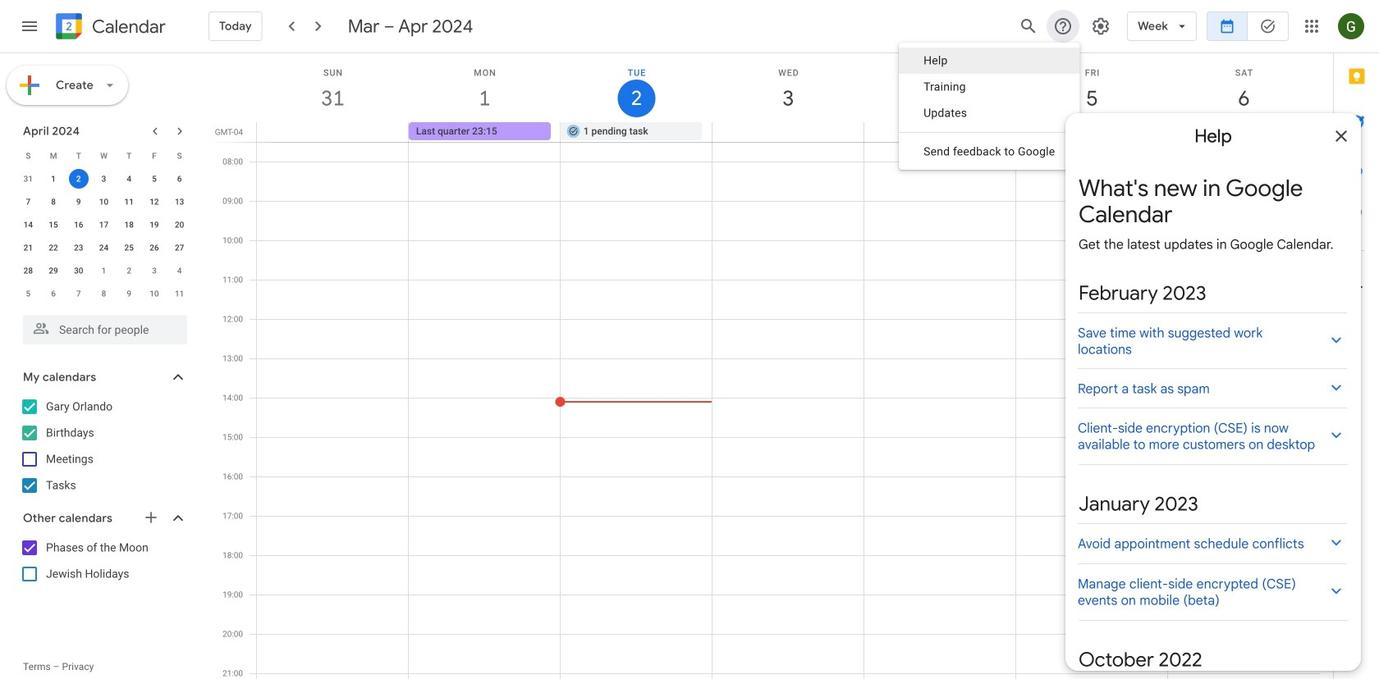 Task type: describe. For each thing, give the bounding box(es) containing it.
training menu item
[[899, 74, 1080, 100]]

27 element
[[170, 238, 189, 258]]

updates menu item
[[899, 100, 1080, 126]]

9 element
[[69, 192, 88, 212]]

cell inside april 2024 grid
[[66, 167, 91, 190]]

settings menu image
[[1091, 16, 1111, 36]]

11 element
[[119, 192, 139, 212]]

may 11 element
[[170, 284, 189, 304]]

march 31 element
[[18, 169, 38, 189]]

4 element
[[119, 169, 139, 189]]

15 element
[[44, 215, 63, 235]]

may 3 element
[[144, 261, 164, 281]]

3 element
[[94, 169, 114, 189]]

calendar element
[[53, 10, 166, 46]]

support image
[[1053, 16, 1073, 36]]

may 2 element
[[119, 261, 139, 281]]

send feedback to google menu item
[[899, 139, 1080, 165]]

21 element
[[18, 238, 38, 258]]

10 element
[[94, 192, 114, 212]]

may 7 element
[[69, 284, 88, 304]]

may 10 element
[[144, 284, 164, 304]]

may 4 element
[[170, 261, 189, 281]]

30 element
[[69, 261, 88, 281]]

may 5 element
[[18, 284, 38, 304]]

Search for people text field
[[33, 315, 177, 345]]

main drawer image
[[20, 16, 39, 36]]

16 element
[[69, 215, 88, 235]]

13 element
[[170, 192, 189, 212]]

22 element
[[44, 238, 63, 258]]

24 element
[[94, 238, 114, 258]]

29 element
[[44, 261, 63, 281]]



Task type: locate. For each thing, give the bounding box(es) containing it.
26 element
[[144, 238, 164, 258]]

row
[[250, 122, 1333, 142], [16, 144, 192, 167], [16, 167, 192, 190], [16, 190, 192, 213], [16, 213, 192, 236], [16, 236, 192, 259], [16, 259, 192, 282], [16, 282, 192, 305]]

25 element
[[119, 238, 139, 258]]

28 element
[[18, 261, 38, 281]]

grid
[[210, 53, 1333, 680]]

12 element
[[144, 192, 164, 212]]

april 2024 grid
[[16, 144, 192, 305]]

17 element
[[94, 215, 114, 235]]

other calendars list
[[3, 535, 204, 588]]

menu
[[899, 43, 1080, 170]]

may 1 element
[[94, 261, 114, 281]]

19 element
[[144, 215, 164, 235]]

1 element
[[44, 169, 63, 189]]

7 element
[[18, 192, 38, 212]]

may 8 element
[[94, 284, 114, 304]]

row group
[[16, 167, 192, 305]]

6 element
[[170, 169, 189, 189]]

cell
[[257, 122, 409, 142], [712, 122, 864, 142], [864, 122, 1016, 142], [1016, 122, 1167, 142], [1167, 122, 1319, 142], [66, 167, 91, 190]]

heading inside calendar element
[[89, 17, 166, 37]]

may 6 element
[[44, 284, 63, 304]]

may 9 element
[[119, 284, 139, 304]]

tab list
[[1334, 53, 1379, 634]]

18 element
[[119, 215, 139, 235]]

23 element
[[69, 238, 88, 258]]

8 element
[[44, 192, 63, 212]]

None search field
[[0, 309, 204, 345]]

add other calendars image
[[143, 510, 159, 526]]

20 element
[[170, 215, 189, 235]]

my calendars list
[[3, 394, 204, 499]]

heading
[[89, 17, 166, 37]]

help menu item
[[899, 48, 1080, 74]]

14 element
[[18, 215, 38, 235]]

5 element
[[144, 169, 164, 189]]

2, today element
[[69, 169, 88, 189]]



Task type: vqa. For each thing, say whether or not it's contained in the screenshot.
'Support Menu' Icon at top
no



